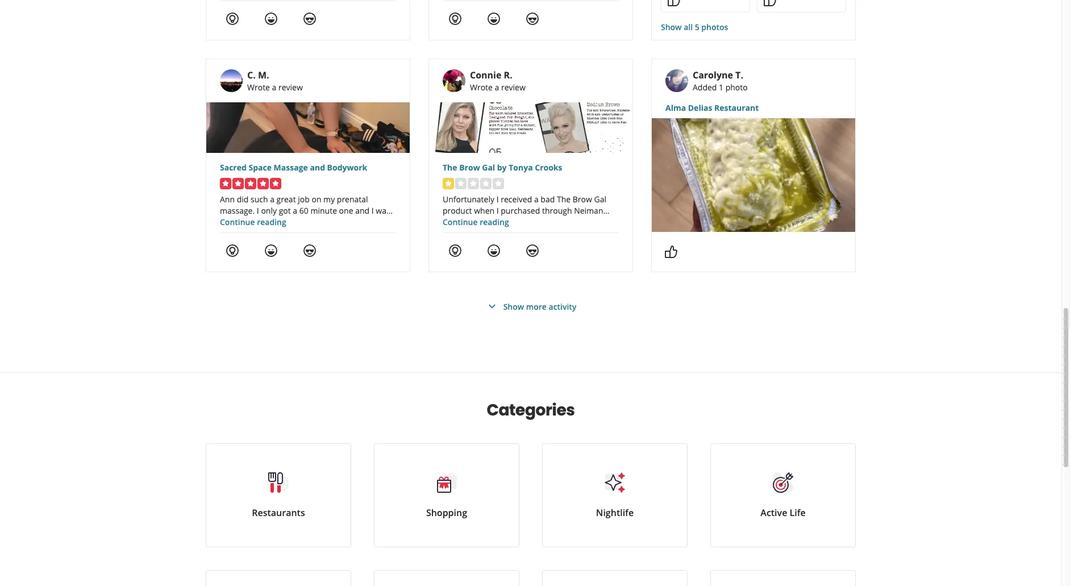 Task type: vqa. For each thing, say whether or not it's contained in the screenshot.
Don to the top
no



Task type: describe. For each thing, give the bounding box(es) containing it.
review for c. m.
[[279, 82, 303, 93]]

alma
[[666, 102, 686, 113]]

brow
[[460, 162, 480, 173]]

1 star rating image
[[443, 178, 504, 189]]

24 chevron down v2 image
[[485, 300, 499, 313]]

photo of c. m. image
[[220, 69, 243, 92]]

like feed item image
[[665, 245, 678, 259]]

24 cool v2 image for c. m.
[[303, 244, 317, 258]]

5
[[695, 22, 700, 32]]

nightlife
[[596, 507, 634, 519]]

continue for connie
[[443, 217, 478, 227]]

restaurant
[[715, 102, 759, 113]]

c.
[[247, 69, 256, 81]]

space
[[249, 162, 272, 173]]

shopping link
[[374, 444, 520, 548]]

active
[[761, 507, 788, 519]]

t.
[[736, 69, 744, 81]]

and
[[310, 162, 325, 173]]

24 useful v2 image for c. m.
[[226, 244, 239, 258]]

show for show all 5 photos
[[661, 22, 682, 32]]

0 horizontal spatial 24 funny v2 image
[[264, 12, 278, 25]]

a for r.
[[495, 82, 500, 93]]

continue reading button for c.
[[220, 217, 286, 227]]

categories
[[487, 399, 575, 421]]

a for m.
[[272, 82, 277, 93]]

photo of carolyne t. image
[[666, 69, 689, 92]]

c. m. wrote a review
[[247, 69, 303, 93]]

restaurants
[[252, 507, 305, 519]]

continue reading button for connie
[[443, 217, 509, 227]]

review for connie r.
[[502, 82, 526, 93]]

connie r. link
[[470, 69, 513, 81]]

24 useful v2 image
[[449, 12, 462, 25]]

continue reading for c.
[[220, 217, 286, 227]]

bodywork
[[327, 162, 368, 173]]

photos
[[702, 22, 729, 32]]

all
[[684, 22, 693, 32]]

restaurants link
[[206, 444, 351, 548]]

massage
[[274, 162, 308, 173]]

the brow gal by tonya crooks
[[443, 162, 563, 173]]

show more activity
[[504, 301, 577, 312]]

continue for c.
[[220, 217, 255, 227]]

connie
[[470, 69, 502, 81]]

1 like feed item image from the left
[[668, 0, 681, 7]]

sacred space massage and bodywork link
[[220, 162, 396, 173]]



Task type: locate. For each thing, give the bounding box(es) containing it.
show left all
[[661, 22, 682, 32]]

alma delias restaurant
[[666, 102, 759, 113]]

continue reading
[[220, 217, 286, 227], [443, 217, 509, 227]]

2 a from the left
[[495, 82, 500, 93]]

carolyne t. link
[[693, 69, 744, 81]]

continue reading down the 1 star rating image
[[443, 217, 509, 227]]

1 horizontal spatial like feed item image
[[764, 0, 777, 7]]

show
[[661, 22, 682, 32], [504, 301, 524, 312]]

continue reading down 5 star rating image
[[220, 217, 286, 227]]

1 24 cool v2 image from the left
[[303, 244, 317, 258]]

1 reading from the left
[[257, 217, 286, 227]]

24 funny v2 image
[[264, 12, 278, 25], [487, 244, 501, 258]]

1 horizontal spatial a
[[495, 82, 500, 93]]

show for show more activity
[[504, 301, 524, 312]]

nightlife link
[[543, 444, 688, 548]]

5 star rating image
[[220, 178, 282, 189]]

1 horizontal spatial continue reading
[[443, 217, 509, 227]]

c. m. link
[[247, 69, 269, 81]]

a
[[272, 82, 277, 93], [495, 82, 500, 93]]

1 vertical spatial 24 funny v2 image
[[264, 244, 278, 258]]

1 horizontal spatial 24 cool v2 image
[[526, 12, 540, 25]]

crooks
[[535, 162, 563, 173]]

the brow gal by tonya crooks link
[[443, 162, 619, 173]]

reading
[[257, 217, 286, 227], [480, 217, 509, 227]]

explore recent activity section section
[[197, 0, 866, 372]]

1 vertical spatial show
[[504, 301, 524, 312]]

1 horizontal spatial 24 funny v2 image
[[487, 244, 501, 258]]

show inside button
[[504, 301, 524, 312]]

gal
[[482, 162, 495, 173]]

show inside dropdown button
[[661, 22, 682, 32]]

24 cool v2 image for connie r.
[[526, 244, 540, 258]]

1 horizontal spatial continue
[[443, 217, 478, 227]]

1 continue from the left
[[220, 217, 255, 227]]

0 horizontal spatial a
[[272, 82, 277, 93]]

a inside c. m. wrote a review
[[272, 82, 277, 93]]

24 useful v2 image for connie r.
[[449, 244, 462, 258]]

category navigation section navigation
[[194, 373, 868, 586]]

1 review from the left
[[279, 82, 303, 93]]

the
[[443, 162, 458, 173]]

0 horizontal spatial reading
[[257, 217, 286, 227]]

2 reading from the left
[[480, 217, 509, 227]]

2 wrote from the left
[[470, 82, 493, 93]]

sacred space massage and bodywork
[[220, 162, 368, 173]]

24 cool v2 image
[[303, 12, 317, 25], [526, 12, 540, 25]]

show more activity button
[[485, 300, 577, 313]]

a right photo of c. m.
[[272, 82, 277, 93]]

activity
[[549, 301, 577, 312]]

2 continue reading button from the left
[[443, 217, 509, 227]]

delias
[[689, 102, 713, 113]]

show all 5 photos
[[661, 22, 729, 32]]

a inside connie r. wrote a review
[[495, 82, 500, 93]]

like feed item image
[[668, 0, 681, 7], [764, 0, 777, 7]]

0 horizontal spatial show
[[504, 301, 524, 312]]

reading for m.
[[257, 217, 286, 227]]

0 horizontal spatial wrote
[[247, 82, 270, 93]]

1 horizontal spatial reading
[[480, 217, 509, 227]]

by
[[497, 162, 507, 173]]

0 horizontal spatial 24 cool v2 image
[[303, 12, 317, 25]]

2 24 cool v2 image from the left
[[526, 244, 540, 258]]

2 continue from the left
[[443, 217, 478, 227]]

carolyne t. added 1 photo
[[693, 69, 748, 93]]

0 horizontal spatial continue reading
[[220, 217, 286, 227]]

r.
[[504, 69, 513, 81]]

continue reading for connie
[[443, 217, 509, 227]]

photo of connie r. image
[[443, 69, 466, 92]]

0 horizontal spatial like feed item image
[[668, 0, 681, 7]]

wrote
[[247, 82, 270, 93], [470, 82, 493, 93]]

shopping
[[426, 507, 468, 519]]

continue reading button down the 1 star rating image
[[443, 217, 509, 227]]

1 horizontal spatial 24 cool v2 image
[[526, 244, 540, 258]]

1 wrote from the left
[[247, 82, 270, 93]]

photo
[[726, 82, 748, 93]]

wrote down 'connie' on the top left
[[470, 82, 493, 93]]

continue reading button down 5 star rating image
[[220, 217, 286, 227]]

show right 24 chevron down v2 icon
[[504, 301, 524, 312]]

a down "connie r." 'link'
[[495, 82, 500, 93]]

carolyne
[[693, 69, 734, 81]]

tonya
[[509, 162, 533, 173]]

reading down 5 star rating image
[[257, 217, 286, 227]]

0 vertical spatial 24 funny v2 image
[[487, 12, 501, 25]]

1 horizontal spatial review
[[502, 82, 526, 93]]

1 continue reading button from the left
[[220, 217, 286, 227]]

1 24 cool v2 image from the left
[[303, 12, 317, 25]]

1 horizontal spatial show
[[661, 22, 682, 32]]

wrote for connie
[[470, 82, 493, 93]]

continue down the 1 star rating image
[[443, 217, 478, 227]]

active life link
[[711, 444, 856, 548]]

sacred
[[220, 162, 247, 173]]

0 horizontal spatial 24 cool v2 image
[[303, 244, 317, 258]]

24 cool v2 image for the left 24 funny v2 image
[[303, 12, 317, 25]]

wrote down c. m. link
[[247, 82, 270, 93]]

show all 5 photos button
[[661, 22, 729, 33]]

1 horizontal spatial continue reading button
[[443, 217, 509, 227]]

24 funny v2 image
[[487, 12, 501, 25], [264, 244, 278, 258]]

1
[[719, 82, 724, 93]]

0 horizontal spatial review
[[279, 82, 303, 93]]

review inside c. m. wrote a review
[[279, 82, 303, 93]]

1 vertical spatial 24 funny v2 image
[[487, 244, 501, 258]]

continue
[[220, 217, 255, 227], [443, 217, 478, 227]]

24 useful v2 image
[[226, 12, 239, 25], [226, 244, 239, 258], [449, 244, 462, 258]]

0 horizontal spatial 24 funny v2 image
[[264, 244, 278, 258]]

24 cool v2 image for rightmost 24 funny v2 icon
[[526, 12, 540, 25]]

1 a from the left
[[272, 82, 277, 93]]

2 continue reading from the left
[[443, 217, 509, 227]]

wrote for c.
[[247, 82, 270, 93]]

reading for r.
[[480, 217, 509, 227]]

continue down 5 star rating image
[[220, 217, 255, 227]]

1 horizontal spatial wrote
[[470, 82, 493, 93]]

active life
[[761, 507, 806, 519]]

0 vertical spatial show
[[661, 22, 682, 32]]

life
[[790, 507, 806, 519]]

m.
[[258, 69, 269, 81]]

1 horizontal spatial 24 funny v2 image
[[487, 12, 501, 25]]

wrote inside c. m. wrote a review
[[247, 82, 270, 93]]

more
[[527, 301, 547, 312]]

wrote inside connie r. wrote a review
[[470, 82, 493, 93]]

review
[[279, 82, 303, 93], [502, 82, 526, 93]]

2 review from the left
[[502, 82, 526, 93]]

2 like feed item image from the left
[[764, 0, 777, 7]]

1 continue reading from the left
[[220, 217, 286, 227]]

2 24 cool v2 image from the left
[[526, 12, 540, 25]]

alma delias restaurant link
[[666, 102, 842, 114]]

review inside connie r. wrote a review
[[502, 82, 526, 93]]

continue reading button
[[220, 217, 286, 227], [443, 217, 509, 227]]

0 horizontal spatial continue
[[220, 217, 255, 227]]

0 horizontal spatial continue reading button
[[220, 217, 286, 227]]

connie r. wrote a review
[[470, 69, 526, 93]]

0 vertical spatial 24 funny v2 image
[[264, 12, 278, 25]]

added
[[693, 82, 717, 93]]

reading down the 1 star rating image
[[480, 217, 509, 227]]

24 cool v2 image
[[303, 244, 317, 258], [526, 244, 540, 258]]



